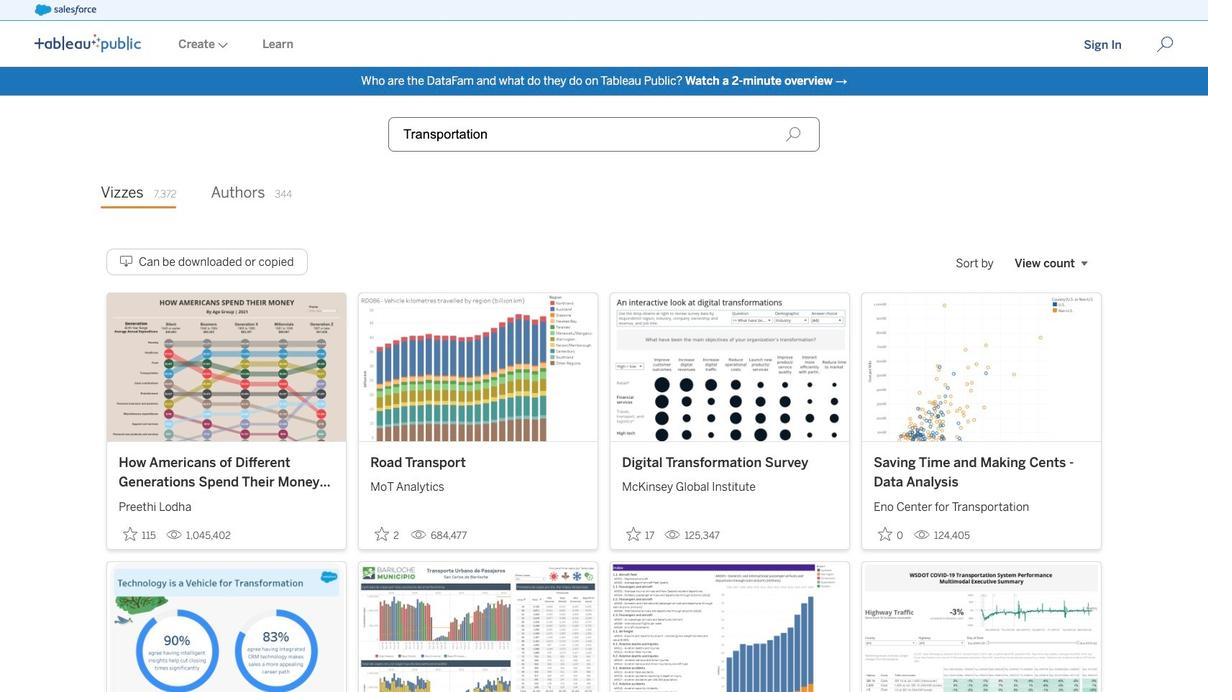 Task type: describe. For each thing, give the bounding box(es) containing it.
go to search image
[[1140, 36, 1191, 53]]

3 add favorite image from the left
[[878, 527, 893, 541]]

search image
[[786, 127, 801, 142]]

add favorite image
[[123, 527, 137, 541]]

3 add favorite button from the left
[[622, 523, 659, 547]]

2 add favorite button from the left
[[370, 523, 405, 547]]



Task type: locate. For each thing, give the bounding box(es) containing it.
logo image
[[35, 34, 141, 53]]

create image
[[215, 42, 228, 48]]

1 add favorite image from the left
[[375, 527, 389, 541]]

4 add favorite button from the left
[[874, 523, 909, 547]]

1 horizontal spatial add favorite image
[[627, 527, 641, 541]]

Add Favorite button
[[119, 523, 160, 547], [370, 523, 405, 547], [622, 523, 659, 547], [874, 523, 909, 547]]

0 horizontal spatial add favorite image
[[375, 527, 389, 541]]

1 add favorite button from the left
[[119, 523, 160, 547]]

Search input field
[[388, 117, 820, 152]]

2 horizontal spatial add favorite image
[[878, 527, 893, 541]]

workbook thumbnail image
[[107, 293, 346, 441], [359, 293, 598, 441], [611, 293, 850, 441], [863, 293, 1101, 441], [107, 562, 346, 693], [359, 562, 598, 693], [611, 562, 850, 693], [863, 562, 1101, 693]]

add favorite image
[[375, 527, 389, 541], [627, 527, 641, 541], [878, 527, 893, 541]]

salesforce logo image
[[35, 4, 96, 16]]

2 add favorite image from the left
[[627, 527, 641, 541]]



Task type: vqa. For each thing, say whether or not it's contained in the screenshot.
the "Workbook thumbnail"
yes



